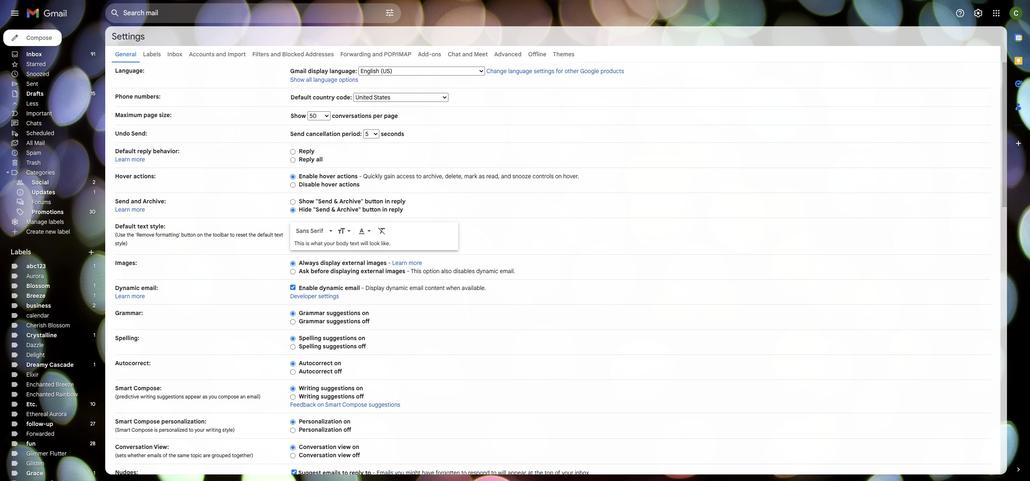Task type: vqa. For each thing, say whether or not it's contained in the screenshot.
the rightmost 'follow'
no



Task type: describe. For each thing, give the bounding box(es) containing it.
follow-
[[26, 420, 46, 428]]

advanced search options image
[[381, 5, 398, 21]]

addresses
[[305, 51, 334, 58]]

on down feedback on smart compose suggestions
[[343, 418, 350, 425]]

language:
[[330, 67, 357, 75]]

content
[[425, 284, 445, 292]]

- left emails
[[372, 469, 375, 477]]

reply left emails
[[349, 469, 364, 477]]

snoozed
[[26, 70, 49, 78]]

gmail
[[290, 67, 306, 75]]

enchanted for enchanted rainbow
[[26, 391, 54, 398]]

main menu image
[[10, 8, 20, 18]]

1 for dreamy cascade
[[94, 362, 95, 368]]

suggestions for writing suggestions on
[[321, 385, 355, 392]]

scheduled
[[26, 129, 54, 137]]

emails
[[377, 469, 393, 477]]

less button
[[0, 99, 99, 109]]

compose up personalized
[[133, 418, 160, 425]]

1 vertical spatial this
[[411, 268, 421, 275]]

to left 'respond'
[[461, 469, 467, 477]]

dynamic
[[115, 284, 140, 292]]

to right 'respond'
[[491, 469, 497, 477]]

off up writing suggestions on
[[334, 368, 342, 375]]

hover
[[115, 173, 132, 180]]

spelling suggestions on
[[299, 335, 365, 342]]

Autocorrect off radio
[[290, 369, 296, 375]]

serif
[[310, 227, 323, 235]]

fun link
[[26, 440, 36, 448]]

1 horizontal spatial settings
[[534, 67, 554, 75]]

and for meet
[[462, 51, 473, 58]]

off for conversation view on
[[352, 452, 360, 459]]

available.
[[462, 284, 486, 292]]

1 vertical spatial text
[[274, 232, 283, 238]]

show for show
[[291, 112, 307, 120]]

in for show "send & archive" button in reply
[[385, 198, 390, 205]]

2 vertical spatial your
[[562, 469, 573, 477]]

all
[[26, 139, 33, 147]]

show for show "send & archive" button in reply
[[299, 198, 314, 205]]

suggestions inside the smart compose: (predictive writing suggestions appear as you compose an email)
[[157, 394, 184, 400]]

button for hide "send & archive" button in reply
[[362, 206, 381, 213]]

aurora link
[[26, 273, 44, 280]]

on up feedback on smart compose suggestions link
[[356, 385, 363, 392]]

archive,
[[423, 173, 444, 180]]

follow-up
[[26, 420, 53, 428]]

learn more link for and
[[115, 206, 145, 213]]

chats link
[[26, 120, 42, 127]]

writing inside the smart compose: (predictive writing suggestions appear as you compose an email)
[[140, 394, 156, 400]]

rainbow
[[56, 391, 78, 398]]

conversations
[[332, 112, 372, 120]]

reply inside default reply behavior: learn more
[[137, 148, 152, 155]]

grammar suggestions on
[[299, 310, 369, 317]]

per
[[373, 112, 383, 120]]

snooze
[[512, 173, 531, 180]]

settings image
[[973, 8, 983, 18]]

0 vertical spatial this
[[294, 240, 304, 247]]

2 email from the left
[[409, 284, 423, 292]]

2 for social
[[93, 179, 95, 185]]

& for show
[[334, 198, 338, 205]]

0 vertical spatial your
[[324, 240, 335, 247]]

send for send and archive: learn more
[[115, 198, 129, 205]]

hover for enable
[[319, 173, 336, 180]]

1 vertical spatial external
[[361, 268, 384, 275]]

1 email from the left
[[345, 284, 360, 292]]

(smart
[[115, 427, 130, 433]]

scheduled link
[[26, 129, 54, 137]]

forwarding
[[340, 51, 371, 58]]

forgotten
[[436, 469, 460, 477]]

Grammar suggestions off radio
[[290, 319, 296, 325]]

delight
[[26, 351, 45, 359]]

- up ask before displaying external images - this option also disables dynamic email.
[[388, 259, 391, 267]]

spelling for spelling suggestions off
[[299, 343, 321, 350]]

display for gmail
[[308, 67, 328, 75]]

personalization on
[[299, 418, 350, 425]]

1 vertical spatial of
[[555, 469, 560, 477]]

inbox inside labels navigation
[[26, 51, 42, 58]]

might
[[406, 469, 420, 477]]

1 vertical spatial images
[[385, 268, 405, 275]]

compose inside button
[[26, 34, 52, 42]]

style:
[[150, 223, 165, 230]]

Personalization off radio
[[290, 427, 296, 434]]

display for always
[[320, 259, 341, 267]]

conversation for conversation view: (sets whether emails of the same topic are grouped together)
[[115, 444, 153, 451]]

default for default text style: (use the 'remove formatting' button on the toolbar to reset the default text style)
[[115, 223, 136, 230]]

dazzle
[[26, 342, 44, 349]]

elixir link
[[26, 371, 39, 379]]

gain
[[384, 173, 395, 180]]

15
[[91, 90, 95, 97]]

change
[[486, 67, 507, 75]]

"send for hide
[[313, 206, 330, 213]]

conversations per page
[[330, 112, 398, 120]]

spelling for spelling suggestions on
[[299, 335, 321, 342]]

enchanted for enchanted breeze
[[26, 381, 54, 388]]

Writing suggestions on radio
[[290, 386, 296, 392]]

1 vertical spatial appear
[[508, 469, 526, 477]]

1 inbox link from the left
[[26, 51, 42, 58]]

smart for smart compose:
[[115, 385, 132, 392]]

seconds
[[379, 130, 404, 138]]

and right read,
[[501, 173, 511, 180]]

grammar suggestions off
[[299, 318, 370, 325]]

spam link
[[26, 149, 41, 157]]

1 for breeze
[[94, 293, 95, 299]]

on inside default text style: (use the 'remove formatting' button on the toolbar to reset the default text style)
[[197, 232, 203, 238]]

compose right "(smart"
[[131, 427, 153, 433]]

your inside "smart compose personalization: (smart compose is personalized to your writing style)"
[[195, 427, 205, 433]]

at
[[528, 469, 533, 477]]

0 horizontal spatial dynamic
[[319, 284, 343, 292]]

manage
[[26, 218, 47, 226]]

abc123 link
[[26, 263, 46, 270]]

undo
[[115, 130, 130, 137]]

add-ons link
[[418, 51, 441, 58]]

chat and meet link
[[448, 51, 488, 58]]

archive:
[[143, 198, 166, 205]]

actions for disable
[[339, 181, 360, 188]]

autocorrect:
[[115, 360, 151, 367]]

on up 'spelling suggestions off'
[[358, 335, 365, 342]]

inbox
[[575, 469, 589, 477]]

always
[[299, 259, 319, 267]]

gmail display language:
[[290, 67, 357, 75]]

forwarded
[[26, 430, 54, 438]]

conversation for conversation view off
[[299, 452, 336, 459]]

ask
[[299, 268, 309, 275]]

show for show all language options
[[290, 76, 305, 83]]

emails inside conversation view: (sets whether emails of the same topic are grouped together)
[[147, 453, 161, 459]]

filters and blocked addresses link
[[252, 51, 334, 58]]

display
[[366, 284, 384, 292]]

email.
[[500, 268, 515, 275]]

of inside conversation view: (sets whether emails of the same topic are grouped together)
[[163, 453, 167, 459]]

promotions
[[32, 208, 64, 216]]

0 vertical spatial external
[[342, 259, 365, 267]]

0 horizontal spatial aurora
[[26, 273, 44, 280]]

personalization for personalization on
[[299, 418, 342, 425]]

0 horizontal spatial text
[[137, 223, 148, 230]]

you for as
[[209, 394, 217, 400]]

writing for writing suggestions off
[[299, 393, 319, 400]]

formatting options toolbar
[[293, 223, 456, 239]]

the right (use on the top left of the page
[[127, 232, 134, 238]]

the left toolbar
[[204, 232, 211, 238]]

option
[[423, 268, 440, 275]]

0 vertical spatial blossom
[[26, 282, 50, 290]]

labels for labels heading
[[11, 248, 31, 256]]

crystalline link
[[26, 332, 57, 339]]

send for send cancellation period:
[[290, 130, 304, 138]]

labels navigation
[[0, 26, 105, 481]]

reply up the formatting options toolbar
[[389, 206, 403, 213]]

support image
[[955, 8, 965, 18]]

Ask before displaying external images radio
[[290, 269, 296, 275]]

(predictive
[[115, 394, 139, 400]]

Conversation view off radio
[[290, 453, 296, 459]]

delight link
[[26, 351, 45, 359]]

you for emails
[[395, 469, 404, 477]]

- left the option
[[407, 268, 409, 275]]

always display external images - learn more
[[299, 259, 422, 267]]

1 for updates
[[94, 189, 95, 195]]

on left hover.
[[555, 173, 562, 180]]

1 vertical spatial aurora
[[49, 411, 67, 418]]

country
[[313, 94, 335, 101]]

autocorrect for autocorrect off
[[299, 368, 333, 375]]

mark
[[464, 173, 477, 180]]

disables
[[453, 268, 475, 275]]

2 for business
[[93, 303, 95, 309]]

default for default country code:
[[291, 94, 311, 101]]

learn more link for reply
[[115, 156, 145, 163]]

Autocorrect on radio
[[290, 361, 296, 367]]

general
[[115, 51, 136, 58]]

on up conversation view off
[[352, 444, 359, 451]]

to right access at the top left of page
[[416, 173, 422, 180]]

learn more link for email:
[[115, 293, 145, 300]]

show all language options
[[290, 76, 358, 83]]

Enable hover actions radio
[[290, 174, 296, 180]]

less
[[26, 100, 38, 107]]

1 vertical spatial blossom
[[48, 322, 70, 329]]

products
[[601, 67, 624, 75]]

behavior:
[[153, 148, 180, 155]]

as inside the smart compose: (predictive writing suggestions appear as you compose an email)
[[202, 394, 208, 400]]

10
[[90, 401, 95, 407]]

personalization for personalization off
[[299, 426, 342, 434]]

period:
[[342, 130, 362, 138]]

2 inbox link from the left
[[167, 51, 182, 58]]

enchanted rainbow
[[26, 391, 78, 398]]

gmail image
[[26, 5, 71, 21]]

forwarding and pop/imap link
[[340, 51, 411, 58]]

compose down writing suggestions off
[[342, 401, 367, 409]]

reply for reply
[[299, 148, 315, 155]]

suggestions for grammar suggestions off
[[327, 318, 360, 325]]

learn inside default reply behavior: learn more
[[115, 156, 130, 163]]

dreamy cascade link
[[26, 361, 74, 369]]

suggestions for spelling suggestions on
[[323, 335, 357, 342]]

the right "reset"
[[249, 232, 256, 238]]

updates
[[32, 189, 55, 196]]

are
[[203, 453, 210, 459]]

Show "Send & Archive" button in reply radio
[[290, 199, 296, 205]]

elixir
[[26, 371, 39, 379]]

Spelling suggestions on radio
[[290, 336, 296, 342]]

grace
[[26, 470, 43, 477]]

1 horizontal spatial breeze
[[56, 381, 74, 388]]

pop/imap
[[384, 51, 411, 58]]

1 vertical spatial emails
[[323, 469, 341, 477]]

grouped
[[212, 453, 231, 459]]

hover.
[[563, 173, 579, 180]]

hover for disable
[[321, 181, 337, 188]]

disable hover actions
[[299, 181, 360, 188]]

on down writing suggestions off
[[317, 401, 324, 409]]

off for grammar suggestions on
[[362, 318, 370, 325]]

reply down access at the top left of page
[[391, 198, 406, 205]]

learn inside send and archive: learn more
[[115, 206, 130, 213]]

ask before displaying external images - this option also disables dynamic email.
[[299, 268, 515, 275]]



Task type: locate. For each thing, give the bounding box(es) containing it.
1 autocorrect from the top
[[299, 360, 333, 367]]

glimmer
[[26, 450, 48, 457]]

archive" up hide "send & archive" button in reply
[[339, 198, 363, 205]]

as
[[479, 173, 485, 180], [202, 394, 208, 400]]

inbox right "labels" link
[[167, 51, 182, 58]]

to inside default text style: (use the 'remove formatting' button on the toolbar to reset the default text style)
[[230, 232, 235, 238]]

developer settings link
[[290, 293, 339, 300]]

personalization up personalization off
[[299, 418, 342, 425]]

inbox link up the starred
[[26, 51, 42, 58]]

1 horizontal spatial send
[[290, 130, 304, 138]]

& up hide "send & archive" button in reply
[[334, 198, 338, 205]]

will
[[361, 240, 368, 247], [498, 469, 506, 477]]

glisten link
[[26, 460, 44, 467]]

0 horizontal spatial your
[[195, 427, 205, 433]]

import
[[228, 51, 246, 58]]

- left display
[[361, 284, 364, 292]]

and for blocked
[[270, 51, 281, 58]]

0 horizontal spatial settings
[[318, 293, 339, 300]]

display
[[308, 67, 328, 75], [320, 259, 341, 267]]

1 vertical spatial breeze
[[56, 381, 74, 388]]

sans
[[296, 227, 309, 235]]

conversation up whether
[[115, 444, 153, 451]]

and for archive:
[[131, 198, 141, 205]]

2 vertical spatial button
[[181, 232, 196, 238]]

options
[[339, 76, 358, 83]]

- inside enable dynamic email - display dynamic email content when available. developer settings
[[361, 284, 364, 292]]

enchanted breeze link
[[26, 381, 74, 388]]

1 grammar from the top
[[299, 310, 325, 317]]

text up 'remove
[[137, 223, 148, 230]]

0 vertical spatial text
[[137, 223, 148, 230]]

style) down (use on the top left of the page
[[115, 240, 127, 247]]

1 vertical spatial enable
[[299, 284, 318, 292]]

more down the archive: on the left of page
[[132, 206, 145, 213]]

and for pop/imap
[[372, 51, 383, 58]]

writing up feedback
[[299, 393, 319, 400]]

inbox
[[26, 51, 42, 58], [167, 51, 182, 58]]

access
[[396, 173, 415, 180]]

breeze down blossom "link"
[[26, 292, 46, 300]]

1 horizontal spatial language
[[508, 67, 532, 75]]

manage labels link
[[26, 218, 64, 226]]

suggestions for grammar suggestions on
[[327, 310, 360, 317]]

0 vertical spatial spelling
[[299, 335, 321, 342]]

dynamic up developer settings link on the bottom left of page
[[319, 284, 343, 292]]

language down 'advanced' link
[[508, 67, 532, 75]]

0 horizontal spatial writing
[[140, 394, 156, 400]]

when
[[446, 284, 460, 292]]

learn
[[115, 156, 130, 163], [115, 206, 130, 213], [392, 259, 407, 267], [115, 293, 130, 300]]

1 writing from the top
[[299, 385, 319, 392]]

0 vertical spatial view
[[338, 444, 351, 451]]

Grammar suggestions on radio
[[290, 311, 296, 317]]

0 vertical spatial in
[[385, 198, 390, 205]]

in for hide "send & archive" button in reply
[[382, 206, 387, 213]]

grammar down developer settings link on the bottom left of page
[[299, 310, 325, 317]]

hover actions:
[[115, 173, 156, 180]]

is inside "smart compose personalization: (smart compose is personalized to your writing style)"
[[154, 427, 158, 433]]

chat
[[448, 51, 461, 58]]

remove formatting ‪(⌘\)‬ image
[[378, 227, 386, 235]]

suggestions for spelling suggestions off
[[323, 343, 357, 350]]

appear up personalization:
[[185, 394, 201, 400]]

0 horizontal spatial page
[[144, 111, 158, 119]]

trash link
[[26, 159, 41, 166]]

writing suggestions on
[[299, 385, 363, 392]]

forwarding and pop/imap
[[340, 51, 411, 58]]

reply up reply all
[[299, 148, 315, 155]]

conversation for conversation view on
[[299, 444, 336, 451]]

enable for enable hover actions
[[299, 173, 318, 180]]

0 horizontal spatial as
[[202, 394, 208, 400]]

0 vertical spatial as
[[479, 173, 485, 180]]

all for show
[[306, 76, 312, 83]]

ethereal aurora
[[26, 411, 67, 418]]

show down gmail on the top of the page
[[290, 76, 305, 83]]

off for spelling suggestions on
[[358, 343, 366, 350]]

default inside default reply behavior: learn more
[[115, 148, 136, 155]]

more inside dynamic email: learn more
[[132, 293, 145, 300]]

feedback on smart compose suggestions
[[290, 401, 400, 409]]

2 vertical spatial smart
[[115, 418, 132, 425]]

phone numbers:
[[115, 93, 161, 100]]

images:
[[115, 259, 137, 267]]

autocorrect for autocorrect on
[[299, 360, 333, 367]]

updates link
[[32, 189, 55, 196]]

off for writing suggestions on
[[356, 393, 364, 400]]

text
[[137, 223, 148, 230], [274, 232, 283, 238], [350, 240, 359, 247]]

3 1 from the top
[[94, 283, 95, 289]]

2 vertical spatial default
[[115, 223, 136, 230]]

0 vertical spatial writing
[[140, 394, 156, 400]]

breeze link
[[26, 292, 46, 300]]

Hide "Send & Archive" button in reply radio
[[290, 207, 296, 213]]

Reply radio
[[290, 149, 296, 155]]

Disable hover actions radio
[[290, 182, 296, 188]]

button for show "send & archive" button in reply
[[365, 198, 383, 205]]

settings up grammar suggestions on at the bottom left of the page
[[318, 293, 339, 300]]

hide
[[299, 206, 312, 213]]

1 vertical spatial in
[[382, 206, 387, 213]]

1 1 from the top
[[94, 189, 95, 195]]

0 vertical spatial language
[[508, 67, 532, 75]]

1 horizontal spatial page
[[384, 112, 398, 120]]

more up ask before displaying external images - this option also disables dynamic email.
[[409, 259, 422, 267]]

1 vertical spatial as
[[202, 394, 208, 400]]

all down gmail on the top of the page
[[306, 76, 312, 83]]

1 vertical spatial enchanted
[[26, 391, 54, 398]]

1 vertical spatial all
[[316, 156, 323, 163]]

suggest emails to reply to - emails you might have forgotten to respond to will appear at the top of your inbox
[[298, 469, 589, 477]]

2
[[93, 179, 95, 185], [93, 303, 95, 309]]

0 vertical spatial will
[[361, 240, 368, 247]]

1 view from the top
[[338, 444, 351, 451]]

you left compose
[[209, 394, 217, 400]]

labels right general
[[143, 51, 161, 58]]

1 reply from the top
[[299, 148, 315, 155]]

smart inside the smart compose: (predictive writing suggestions appear as you compose an email)
[[115, 385, 132, 392]]

1 vertical spatial style)
[[222, 427, 235, 433]]

the right at
[[534, 469, 543, 477]]

1 vertical spatial smart
[[325, 401, 341, 409]]

forums
[[32, 199, 51, 206]]

display up before
[[320, 259, 341, 267]]

drafts link
[[26, 90, 44, 97]]

smart down writing suggestions off
[[325, 401, 341, 409]]

Always display external images radio
[[290, 261, 296, 267]]

style)
[[115, 240, 127, 247], [222, 427, 235, 433]]

show up the hide
[[299, 198, 314, 205]]

1 vertical spatial your
[[195, 427, 205, 433]]

6 1 from the top
[[94, 362, 95, 368]]

0 vertical spatial display
[[308, 67, 328, 75]]

blossom
[[26, 282, 50, 290], [48, 322, 70, 329]]

0 vertical spatial writing
[[299, 385, 319, 392]]

Reply all radio
[[290, 157, 296, 163]]

off down spelling suggestions on
[[358, 343, 366, 350]]

style) inside "smart compose personalization: (smart compose is personalized to your writing style)"
[[222, 427, 235, 433]]

archive" for hide
[[337, 206, 361, 213]]

as right mark
[[479, 173, 485, 180]]

"send right the hide
[[313, 206, 330, 213]]

cherish blossom
[[26, 322, 70, 329]]

0 vertical spatial images
[[367, 259, 387, 267]]

inbox link
[[26, 51, 42, 58], [167, 51, 182, 58]]

2 1 from the top
[[94, 263, 95, 269]]

2 spelling from the top
[[299, 343, 321, 350]]

actions up show "send & archive" button in reply
[[339, 181, 360, 188]]

0 horizontal spatial language
[[313, 76, 337, 83]]

manage labels create new label
[[26, 218, 70, 236]]

all down cancellation at left
[[316, 156, 323, 163]]

formatting'
[[155, 232, 180, 238]]

size:
[[159, 111, 172, 119]]

to inside "smart compose personalization: (smart compose is personalized to your writing style)"
[[189, 427, 193, 433]]

sent link
[[26, 80, 38, 88]]

1 vertical spatial settings
[[318, 293, 339, 300]]

0 vertical spatial style)
[[115, 240, 127, 247]]

writing down compose:
[[140, 394, 156, 400]]

0 horizontal spatial you
[[209, 394, 217, 400]]

more down dynamic
[[132, 293, 145, 300]]

1 vertical spatial grammar
[[299, 318, 325, 325]]

writing inside "smart compose personalization: (smart compose is personalized to your writing style)"
[[206, 427, 221, 433]]

appear inside the smart compose: (predictive writing suggestions appear as you compose an email)
[[185, 394, 201, 400]]

0 vertical spatial "send
[[316, 198, 332, 205]]

compose
[[26, 34, 52, 42], [342, 401, 367, 409], [133, 418, 160, 425], [131, 427, 153, 433]]

smart for smart compose personalization:
[[115, 418, 132, 425]]

will left look
[[361, 240, 368, 247]]

enable inside enable dynamic email - display dynamic email content when available. developer settings
[[299, 284, 318, 292]]

language down gmail display language:
[[313, 76, 337, 83]]

1 enable from the top
[[299, 173, 318, 180]]

grammar for grammar suggestions off
[[299, 318, 325, 325]]

hover
[[319, 173, 336, 180], [321, 181, 337, 188]]

smart inside "smart compose personalization: (smart compose is personalized to your writing style)"
[[115, 418, 132, 425]]

1 horizontal spatial writing
[[206, 427, 221, 433]]

blossom up crystalline link
[[48, 322, 70, 329]]

None search field
[[105, 3, 401, 23]]

view up conversation view off
[[338, 444, 351, 451]]

1 vertical spatial personalization
[[299, 426, 342, 434]]

and left the archive: on the left of page
[[131, 198, 141, 205]]

external up displaying
[[342, 259, 365, 267]]

default text style: (use the 'remove formatting' button on the toolbar to reset the default text style)
[[115, 223, 283, 247]]

button down show "send & archive" button in reply
[[362, 206, 381, 213]]

all for reply
[[316, 156, 323, 163]]

change language settings for other google products
[[486, 67, 624, 75]]

1 for blossom
[[94, 283, 95, 289]]

1 horizontal spatial as
[[479, 173, 485, 180]]

1 vertical spatial show
[[291, 112, 307, 120]]

0 vertical spatial default
[[291, 94, 311, 101]]

emails down "view:"
[[147, 453, 161, 459]]

images down look
[[367, 259, 387, 267]]

1 vertical spatial "send
[[313, 206, 330, 213]]

whether
[[127, 453, 146, 459]]

respond
[[468, 469, 490, 477]]

Writing suggestions off radio
[[290, 394, 296, 400]]

themes
[[553, 51, 574, 58]]

1 horizontal spatial will
[[498, 469, 506, 477]]

to left emails
[[365, 469, 371, 477]]

default country code:
[[291, 94, 353, 101]]

more up hover actions: on the left of the page
[[132, 156, 145, 163]]

default for default reply behavior: learn more
[[115, 148, 136, 155]]

tab list
[[1007, 26, 1030, 452]]

1 vertical spatial language
[[313, 76, 337, 83]]

more inside default reply behavior: learn more
[[132, 156, 145, 163]]

of down "view:"
[[163, 453, 167, 459]]

search mail image
[[108, 6, 122, 21]]

spelling right spelling suggestions off option
[[299, 343, 321, 350]]

1 horizontal spatial inbox link
[[167, 51, 182, 58]]

1 vertical spatial autocorrect
[[299, 368, 333, 375]]

0 vertical spatial 2
[[93, 179, 95, 185]]

your down personalization:
[[195, 427, 205, 433]]

0 vertical spatial show
[[290, 76, 305, 83]]

0 vertical spatial appear
[[185, 394, 201, 400]]

learn more link up ask before displaying external images - this option also disables dynamic email.
[[392, 259, 422, 267]]

to down conversation view off
[[342, 469, 348, 477]]

language
[[508, 67, 532, 75], [313, 76, 337, 83]]

2 vertical spatial show
[[299, 198, 314, 205]]

nudges:
[[115, 469, 138, 476]]

Search mail text field
[[123, 9, 362, 17]]

2 horizontal spatial dynamic
[[476, 268, 498, 275]]

1 vertical spatial send
[[115, 198, 129, 205]]

glimmer flutter
[[26, 450, 67, 457]]

add-ons
[[418, 51, 441, 58]]

accounts
[[189, 51, 214, 58]]

0 vertical spatial hover
[[319, 173, 336, 180]]

Spelling suggestions off radio
[[290, 344, 296, 350]]

your left inbox
[[562, 469, 573, 477]]

conversation down conversation view on
[[299, 452, 336, 459]]

categories link
[[26, 169, 55, 176]]

and right filters at top
[[270, 51, 281, 58]]

personalization:
[[161, 418, 206, 425]]

2 enable from the top
[[299, 284, 318, 292]]

& for hide
[[331, 206, 336, 213]]

1 for abc123
[[94, 263, 95, 269]]

what
[[311, 240, 323, 247]]

1 vertical spatial writing
[[299, 393, 319, 400]]

writing for writing suggestions on
[[299, 385, 319, 392]]

0 vertical spatial settings
[[534, 67, 554, 75]]

business link
[[26, 302, 51, 310]]

reply all
[[299, 156, 323, 163]]

other
[[565, 67, 579, 75]]

view for on
[[338, 444, 351, 451]]

learn more link down dynamic
[[115, 293, 145, 300]]

read,
[[486, 173, 500, 180]]

1 horizontal spatial is
[[306, 240, 309, 247]]

1 vertical spatial labels
[[11, 248, 31, 256]]

labels for "labels" link
[[143, 51, 161, 58]]

to left "reset"
[[230, 232, 235, 238]]

"send for show
[[316, 198, 332, 205]]

0 vertical spatial send
[[290, 130, 304, 138]]

1 horizontal spatial email
[[409, 284, 423, 292]]

dreamy
[[26, 361, 48, 369]]

social
[[32, 179, 49, 186]]

meet
[[474, 51, 488, 58]]

archive"
[[339, 198, 363, 205], [337, 206, 361, 213]]

actions for enable
[[337, 173, 358, 180]]

labels heading
[[11, 248, 87, 256]]

default
[[257, 232, 273, 238]]

show
[[290, 76, 305, 83], [291, 112, 307, 120], [299, 198, 314, 205]]

0 horizontal spatial all
[[306, 76, 312, 83]]

enable up disable
[[299, 173, 318, 180]]

Personalization on radio
[[290, 419, 296, 425]]

you inside the smart compose: (predictive writing suggestions appear as you compose an email)
[[209, 394, 217, 400]]

code:
[[336, 94, 352, 101]]

learn down dynamic
[[115, 293, 130, 300]]

0 horizontal spatial will
[[361, 240, 368, 247]]

1 horizontal spatial style)
[[222, 427, 235, 433]]

off down 'personalization on'
[[343, 426, 351, 434]]

1 spelling from the top
[[299, 335, 321, 342]]

learn more link down the archive: on the left of page
[[115, 206, 145, 213]]

and inside send and archive: learn more
[[131, 198, 141, 205]]

grammar:
[[115, 310, 143, 317]]

2 grammar from the top
[[299, 318, 325, 325]]

email)
[[247, 394, 261, 400]]

2 vertical spatial text
[[350, 240, 359, 247]]

0 vertical spatial personalization
[[299, 418, 342, 425]]

as left compose
[[202, 394, 208, 400]]

settings left for
[[534, 67, 554, 75]]

0 horizontal spatial labels
[[11, 248, 31, 256]]

writing right writing suggestions on "radio"
[[299, 385, 319, 392]]

show down default country code:
[[291, 112, 307, 120]]

None checkbox
[[291, 470, 297, 475]]

and
[[216, 51, 226, 58], [270, 51, 281, 58], [372, 51, 383, 58], [462, 51, 473, 58], [501, 173, 511, 180], [131, 198, 141, 205]]

Conversation view on radio
[[290, 445, 296, 451]]

text right default
[[274, 232, 283, 238]]

2 view from the top
[[338, 452, 351, 459]]

1 enchanted from the top
[[26, 381, 54, 388]]

1 horizontal spatial all
[[316, 156, 323, 163]]

this left the option
[[411, 268, 421, 275]]

labels inside navigation
[[11, 248, 31, 256]]

1 vertical spatial 2
[[93, 303, 95, 309]]

more inside send and archive: learn more
[[132, 206, 145, 213]]

1 vertical spatial view
[[338, 452, 351, 459]]

0 horizontal spatial appear
[[185, 394, 201, 400]]

1 horizontal spatial of
[[555, 469, 560, 477]]

1 vertical spatial &
[[331, 206, 336, 213]]

inbox link right "labels" link
[[167, 51, 182, 58]]

autocorrect down autocorrect on
[[299, 368, 333, 375]]

2 enchanted from the top
[[26, 391, 54, 398]]

and for import
[[216, 51, 226, 58]]

button inside default text style: (use the 'remove formatting' button on the toolbar to reset the default text style)
[[181, 232, 196, 238]]

smart up "(smart"
[[115, 418, 132, 425]]

writing suggestions off
[[299, 393, 364, 400]]

dynamic down ask before displaying external images - this option also disables dynamic email.
[[386, 284, 408, 292]]

7 1 from the top
[[94, 470, 95, 476]]

dynamic left email.
[[476, 268, 498, 275]]

learn up ask before displaying external images - this option also disables dynamic email.
[[392, 259, 407, 267]]

the inside conversation view: (sets whether emails of the same topic are grouped together)
[[169, 453, 176, 459]]

will right 'respond'
[[498, 469, 506, 477]]

1 for crystalline
[[94, 332, 95, 338]]

1 horizontal spatial your
[[324, 240, 335, 247]]

1 personalization from the top
[[299, 418, 342, 425]]

in
[[385, 198, 390, 205], [382, 206, 387, 213]]

1 vertical spatial you
[[395, 469, 404, 477]]

suggestions for writing suggestions off
[[321, 393, 355, 400]]

0 vertical spatial button
[[365, 198, 383, 205]]

0 vertical spatial you
[[209, 394, 217, 400]]

1 for grace
[[94, 470, 95, 476]]

send down hover
[[115, 198, 129, 205]]

(sets
[[115, 453, 126, 459]]

1 2 from the top
[[93, 179, 95, 185]]

0 vertical spatial breeze
[[26, 292, 46, 300]]

have
[[422, 469, 434, 477]]

in down gain
[[385, 198, 390, 205]]

1 horizontal spatial appear
[[508, 469, 526, 477]]

personalization down 'personalization on'
[[299, 426, 342, 434]]

default inside default text style: (use the 'remove formatting' button on the toolbar to reset the default text style)
[[115, 223, 136, 230]]

on down 'spelling suggestions off'
[[334, 360, 341, 367]]

2 personalization from the top
[[299, 426, 342, 434]]

create
[[26, 228, 44, 236]]

0 vertical spatial reply
[[299, 148, 315, 155]]

send inside send and archive: learn more
[[115, 198, 129, 205]]

style) inside default text style: (use the 'remove formatting' button on the toolbar to reset the default text style)
[[115, 240, 127, 247]]

like.
[[381, 240, 390, 247]]

enable for enable dynamic email
[[299, 284, 318, 292]]

external
[[342, 259, 365, 267], [361, 268, 384, 275]]

2 inbox from the left
[[167, 51, 182, 58]]

reply for reply all
[[299, 156, 315, 163]]

1 inbox from the left
[[26, 51, 42, 58]]

2 2 from the top
[[93, 303, 95, 309]]

breeze up rainbow
[[56, 381, 74, 388]]

email down displaying
[[345, 284, 360, 292]]

5 1 from the top
[[94, 332, 95, 338]]

on down display
[[362, 310, 369, 317]]

you left might at the left of page
[[395, 469, 404, 477]]

1 horizontal spatial inbox
[[167, 51, 182, 58]]

cherish
[[26, 322, 46, 329]]

reply down send:
[[137, 148, 152, 155]]

conversation
[[115, 444, 153, 451], [299, 444, 336, 451], [299, 452, 336, 459]]

1 vertical spatial actions
[[339, 181, 360, 188]]

top
[[545, 469, 553, 477]]

1 vertical spatial default
[[115, 148, 136, 155]]

2 reply from the top
[[299, 156, 315, 163]]

archive" for show
[[339, 198, 363, 205]]

4 1 from the top
[[94, 293, 95, 299]]

None checkbox
[[290, 285, 296, 290]]

google
[[580, 67, 599, 75]]

settings inside enable dynamic email - display dynamic email content when available. developer settings
[[318, 293, 339, 300]]

learn inside dynamic email: learn more
[[115, 293, 130, 300]]

images up enable dynamic email - display dynamic email content when available. developer settings
[[385, 268, 405, 275]]

- left quickly
[[359, 173, 362, 180]]

1 vertical spatial button
[[362, 206, 381, 213]]

conversation inside conversation view: (sets whether emails of the same topic are grouped together)
[[115, 444, 153, 451]]

1 horizontal spatial emails
[[323, 469, 341, 477]]

themes link
[[553, 51, 574, 58]]

0 horizontal spatial send
[[115, 198, 129, 205]]

1 horizontal spatial dynamic
[[386, 284, 408, 292]]

sans serif option
[[294, 227, 328, 235]]

2 writing from the top
[[299, 393, 319, 400]]

spelling right spelling suggestions on 'radio'
[[299, 335, 321, 342]]

general link
[[115, 51, 136, 58]]

offline link
[[528, 51, 546, 58]]

and right the chat
[[462, 51, 473, 58]]

0 vertical spatial enable
[[299, 173, 318, 180]]

on left toolbar
[[197, 232, 203, 238]]

enable up developer
[[299, 284, 318, 292]]

external down always display external images - learn more
[[361, 268, 384, 275]]

grammar for grammar suggestions on
[[299, 310, 325, 317]]

1 horizontal spatial labels
[[143, 51, 161, 58]]

default up (use on the top left of the page
[[115, 223, 136, 230]]

2 autocorrect from the top
[[299, 368, 333, 375]]

new
[[45, 228, 56, 236]]

spam
[[26, 149, 41, 157]]

0 horizontal spatial inbox
[[26, 51, 42, 58]]

emails down conversation view off
[[323, 469, 341, 477]]

"send down disable hover actions
[[316, 198, 332, 205]]

view for off
[[338, 452, 351, 459]]

off down grammar suggestions on at the bottom left of the page
[[362, 318, 370, 325]]



